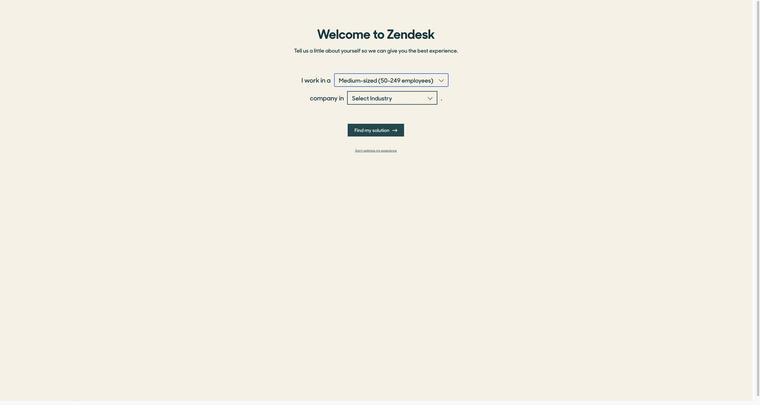 Task type: locate. For each thing, give the bounding box(es) containing it.
give
[[387, 47, 397, 54]]

tell
[[294, 47, 302, 54]]

my
[[365, 127, 372, 134], [376, 149, 380, 153]]

best
[[418, 47, 428, 54]]

1 horizontal spatial my
[[376, 149, 380, 153]]

we
[[368, 47, 376, 54]]

tell us a little about yourself so we can give you the best experience.
[[294, 47, 458, 54]]

the
[[408, 47, 416, 54]]

1 vertical spatial in
[[339, 93, 344, 102]]

in right work
[[321, 76, 326, 85]]

company
[[310, 93, 338, 102]]

can
[[377, 47, 386, 54]]

in
[[321, 76, 326, 85], [339, 93, 344, 102]]

don't
[[355, 149, 363, 153]]

a
[[310, 47, 313, 54], [327, 76, 331, 85]]

i work in a
[[302, 76, 331, 85]]

1 vertical spatial a
[[327, 76, 331, 85]]

welcome to zendesk
[[317, 24, 435, 42]]

us
[[303, 47, 309, 54]]

i
[[302, 76, 303, 85]]

0 horizontal spatial in
[[321, 76, 326, 85]]

0 vertical spatial in
[[321, 76, 326, 85]]

0 vertical spatial a
[[310, 47, 313, 54]]

zendesk
[[387, 24, 435, 42]]

little
[[314, 47, 324, 54]]

a right us
[[310, 47, 313, 54]]

about
[[325, 47, 340, 54]]

a right work
[[327, 76, 331, 85]]

0 vertical spatial my
[[365, 127, 372, 134]]

1 horizontal spatial a
[[327, 76, 331, 85]]

0 horizontal spatial my
[[365, 127, 372, 134]]

welcome
[[317, 24, 371, 42]]

find
[[355, 127, 364, 134]]

my right 'find'
[[365, 127, 372, 134]]

so
[[362, 47, 367, 54]]

in right company at the top left of the page
[[339, 93, 344, 102]]

my right optimize
[[376, 149, 380, 153]]



Task type: vqa. For each thing, say whether or not it's contained in the screenshot.
the topmost a
yes



Task type: describe. For each thing, give the bounding box(es) containing it.
you
[[398, 47, 407, 54]]

don't optimize my experience link
[[291, 149, 461, 153]]

yourself
[[341, 47, 361, 54]]

don't optimize my experience
[[355, 149, 397, 153]]

0 horizontal spatial a
[[310, 47, 313, 54]]

optimize
[[364, 149, 375, 153]]

solution
[[373, 127, 390, 134]]

find     my solution
[[355, 127, 391, 134]]

company in
[[310, 93, 344, 102]]

find     my solution button
[[348, 124, 404, 137]]

experience
[[381, 149, 397, 153]]

experience.
[[429, 47, 458, 54]]

arrow right image
[[393, 128, 397, 133]]

1 vertical spatial my
[[376, 149, 380, 153]]

1 horizontal spatial in
[[339, 93, 344, 102]]

.
[[441, 93, 442, 102]]

my inside button
[[365, 127, 372, 134]]

to
[[373, 24, 385, 42]]

work
[[304, 76, 319, 85]]



